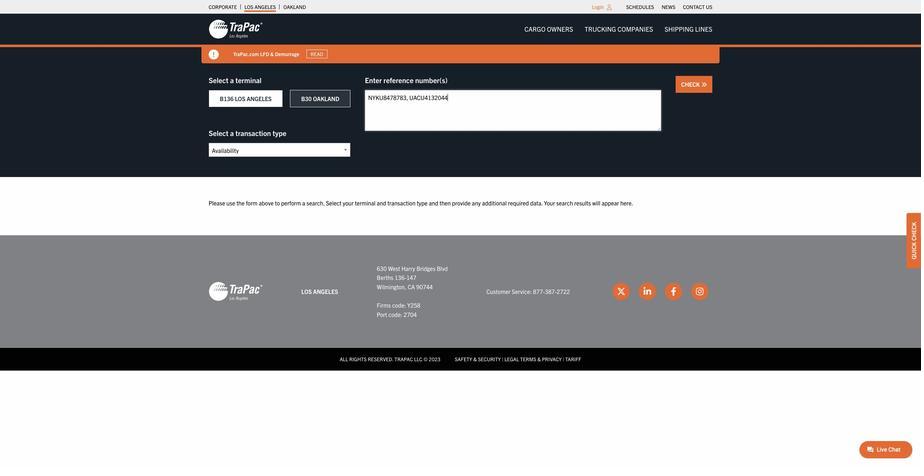 Task type: describe. For each thing, give the bounding box(es) containing it.
firms code:  y258 port code:  2704
[[377, 302, 421, 318]]

all rights reserved. trapac llc © 2023
[[340, 356, 441, 363]]

trapac.com lfd & demurrage
[[233, 51, 300, 57]]

llc
[[414, 356, 423, 363]]

menu bar containing schedules
[[623, 2, 717, 12]]

2023
[[429, 356, 441, 363]]

west
[[388, 265, 400, 272]]

owners
[[547, 25, 574, 33]]

quick check link
[[907, 213, 922, 269]]

630 west harry bridges blvd berths 136-147 wilmington, ca 90744
[[377, 265, 448, 290]]

bridges
[[417, 265, 436, 272]]

shipping lines
[[665, 25, 713, 33]]

demurrage
[[275, 51, 300, 57]]

1 and from the left
[[377, 199, 386, 207]]

b136
[[220, 95, 234, 102]]

90744
[[417, 283, 433, 290]]

login
[[593, 4, 604, 10]]

2 horizontal spatial &
[[538, 356, 541, 363]]

berths
[[377, 274, 394, 281]]

to
[[275, 199, 280, 207]]

cargo owners
[[525, 25, 574, 33]]

2 vertical spatial angeles
[[313, 288, 338, 295]]

ca
[[408, 283, 415, 290]]

will
[[593, 199, 601, 207]]

0 vertical spatial angeles
[[255, 4, 276, 10]]

news link
[[662, 2, 676, 12]]

1 vertical spatial angeles
[[247, 95, 272, 102]]

shipping lines link
[[659, 22, 719, 36]]

tariff link
[[566, 356, 582, 363]]

y258
[[408, 302, 421, 309]]

877-
[[533, 288, 545, 295]]

rights
[[350, 356, 367, 363]]

a for transaction
[[230, 129, 234, 138]]

additional
[[482, 199, 507, 207]]

data.
[[531, 199, 543, 207]]

cargo
[[525, 25, 546, 33]]

login link
[[593, 4, 604, 10]]

menu bar containing cargo owners
[[519, 22, 719, 36]]

lfd
[[260, 51, 269, 57]]

quick
[[911, 242, 918, 260]]

0 vertical spatial code:
[[392, 302, 406, 309]]

read
[[311, 51, 324, 57]]

tariff
[[566, 356, 582, 363]]

1 horizontal spatial type
[[417, 199, 428, 207]]

here.
[[621, 199, 634, 207]]

corporate
[[209, 4, 237, 10]]

contact
[[683, 4, 705, 10]]

customer
[[487, 288, 511, 295]]

1 vertical spatial los angeles
[[302, 288, 338, 295]]

1 | from the left
[[502, 356, 504, 363]]

reference
[[384, 76, 414, 85]]

0 horizontal spatial oakland
[[284, 4, 306, 10]]

security
[[478, 356, 501, 363]]

b30 oakland
[[301, 95, 340, 102]]

contact us
[[683, 4, 713, 10]]

harry
[[402, 265, 416, 272]]

terms
[[521, 356, 537, 363]]

oakland link
[[284, 2, 306, 12]]

trapac.com
[[233, 51, 259, 57]]

check button
[[676, 76, 713, 93]]

2 vertical spatial a
[[302, 199, 305, 207]]

the
[[237, 199, 245, 207]]

any
[[472, 199, 481, 207]]

safety & security | legal terms & privacy | tariff
[[455, 356, 582, 363]]

2722
[[557, 288, 570, 295]]

cargo owners link
[[519, 22, 579, 36]]

corporate link
[[209, 2, 237, 12]]

safety
[[455, 356, 473, 363]]

trucking
[[585, 25, 617, 33]]

1 horizontal spatial check
[[911, 222, 918, 241]]

enter
[[365, 76, 382, 85]]

1 vertical spatial code:
[[389, 311, 403, 318]]

630
[[377, 265, 387, 272]]

please use the form above to perform a search. select your terminal and transaction type and then provide any additional required data. your search results will appear here.
[[209, 199, 634, 207]]

trucking companies link
[[579, 22, 659, 36]]

appear
[[602, 199, 619, 207]]

customer service: 877-387-2722
[[487, 288, 570, 295]]

147
[[407, 274, 417, 281]]

provide
[[452, 199, 471, 207]]

trapac
[[395, 356, 413, 363]]

solid image
[[209, 50, 219, 60]]

0 vertical spatial transaction
[[236, 129, 271, 138]]



Task type: locate. For each thing, give the bounding box(es) containing it.
form
[[246, 199, 258, 207]]

light image
[[607, 4, 612, 10]]

and right your
[[377, 199, 386, 207]]

a for terminal
[[230, 76, 234, 85]]

number(s)
[[415, 76, 448, 85]]

1 horizontal spatial &
[[474, 356, 477, 363]]

footer
[[0, 235, 922, 371]]

port
[[377, 311, 387, 318]]

1 horizontal spatial los angeles
[[302, 288, 338, 295]]

then
[[440, 199, 451, 207]]

lines
[[696, 25, 713, 33]]

0 vertical spatial oakland
[[284, 4, 306, 10]]

select for select a terminal
[[209, 76, 229, 85]]

legal
[[505, 356, 519, 363]]

terminal up b136 los angeles in the top of the page
[[236, 76, 262, 85]]

1 horizontal spatial and
[[429, 199, 439, 207]]

contact us link
[[683, 2, 713, 12]]

0 vertical spatial los
[[245, 4, 254, 10]]

solid image
[[702, 82, 708, 87]]

select up b136
[[209, 76, 229, 85]]

0 vertical spatial type
[[273, 129, 287, 138]]

&
[[271, 51, 274, 57], [474, 356, 477, 363], [538, 356, 541, 363]]

terminal right your
[[355, 199, 376, 207]]

legal terms & privacy link
[[505, 356, 562, 363]]

oakland
[[284, 4, 306, 10], [313, 95, 340, 102]]

0 horizontal spatial los angeles
[[245, 4, 276, 10]]

0 horizontal spatial and
[[377, 199, 386, 207]]

please
[[209, 199, 225, 207]]

firms
[[377, 302, 391, 309]]

above
[[259, 199, 274, 207]]

2704
[[404, 311, 417, 318]]

code: up the 2704
[[392, 302, 406, 309]]

select a terminal
[[209, 76, 262, 85]]

0 horizontal spatial &
[[271, 51, 274, 57]]

enter reference number(s)
[[365, 76, 448, 85]]

©
[[424, 356, 428, 363]]

all
[[340, 356, 348, 363]]

los angeles link
[[245, 2, 276, 12]]

0 vertical spatial los angeles
[[245, 4, 276, 10]]

2 los angeles image from the top
[[209, 282, 263, 302]]

& right terms
[[538, 356, 541, 363]]

blvd
[[437, 265, 448, 272]]

0 vertical spatial select
[[209, 76, 229, 85]]

perform
[[281, 199, 301, 207]]

2 vertical spatial select
[[326, 199, 342, 207]]

use
[[227, 199, 235, 207]]

Enter reference number(s) text field
[[365, 90, 662, 131]]

1 vertical spatial select
[[209, 129, 229, 138]]

check inside 'button'
[[682, 81, 702, 88]]

menu bar down "light" image
[[519, 22, 719, 36]]

los angeles image
[[209, 19, 263, 39], [209, 282, 263, 302]]

news
[[662, 4, 676, 10]]

search.
[[307, 199, 325, 207]]

1 vertical spatial los
[[235, 95, 246, 102]]

1 vertical spatial a
[[230, 129, 234, 138]]

required
[[508, 199, 529, 207]]

schedules link
[[627, 2, 655, 12]]

1 horizontal spatial transaction
[[388, 199, 416, 207]]

0 horizontal spatial type
[[273, 129, 287, 138]]

your
[[544, 199, 555, 207]]

a
[[230, 76, 234, 85], [230, 129, 234, 138], [302, 199, 305, 207]]

| left legal
[[502, 356, 504, 363]]

companies
[[618, 25, 654, 33]]

wilmington,
[[377, 283, 407, 290]]

code:
[[392, 302, 406, 309], [389, 311, 403, 318]]

your
[[343, 199, 354, 207]]

select for select a transaction type
[[209, 129, 229, 138]]

trucking companies
[[585, 25, 654, 33]]

b30
[[301, 95, 312, 102]]

select down b136
[[209, 129, 229, 138]]

1 los angeles image from the top
[[209, 19, 263, 39]]

0 horizontal spatial |
[[502, 356, 504, 363]]

1 vertical spatial check
[[911, 222, 918, 241]]

shipping
[[665, 25, 694, 33]]

a up b136
[[230, 76, 234, 85]]

0 vertical spatial check
[[682, 81, 702, 88]]

quick check
[[911, 222, 918, 260]]

a left search.
[[302, 199, 305, 207]]

select left your
[[326, 199, 342, 207]]

2 vertical spatial los
[[302, 288, 312, 295]]

angeles
[[255, 4, 276, 10], [247, 95, 272, 102], [313, 288, 338, 295]]

1 horizontal spatial terminal
[[355, 199, 376, 207]]

1 vertical spatial los angeles image
[[209, 282, 263, 302]]

2 | from the left
[[563, 356, 565, 363]]

1 vertical spatial terminal
[[355, 199, 376, 207]]

select
[[209, 76, 229, 85], [209, 129, 229, 138], [326, 199, 342, 207]]

and
[[377, 199, 386, 207], [429, 199, 439, 207]]

los
[[245, 4, 254, 10], [235, 95, 246, 102], [302, 288, 312, 295]]

1 vertical spatial transaction
[[388, 199, 416, 207]]

2 and from the left
[[429, 199, 439, 207]]

0 vertical spatial los angeles image
[[209, 19, 263, 39]]

1 horizontal spatial oakland
[[313, 95, 340, 102]]

136-
[[395, 274, 407, 281]]

search
[[557, 199, 573, 207]]

|
[[502, 356, 504, 363], [563, 356, 565, 363]]

menu bar up shipping
[[623, 2, 717, 12]]

& right safety
[[474, 356, 477, 363]]

safety & security link
[[455, 356, 501, 363]]

select a transaction type
[[209, 129, 287, 138]]

check
[[682, 81, 702, 88], [911, 222, 918, 241]]

0 vertical spatial terminal
[[236, 76, 262, 85]]

0 horizontal spatial check
[[682, 81, 702, 88]]

banner
[[0, 14, 922, 63]]

read link
[[307, 50, 328, 58]]

oakland right los angeles link
[[284, 4, 306, 10]]

1 horizontal spatial |
[[563, 356, 565, 363]]

| left tariff
[[563, 356, 565, 363]]

1 vertical spatial oakland
[[313, 95, 340, 102]]

transaction
[[236, 129, 271, 138], [388, 199, 416, 207]]

privacy
[[542, 356, 562, 363]]

menu bar
[[623, 2, 717, 12], [519, 22, 719, 36]]

1 vertical spatial type
[[417, 199, 428, 207]]

and left then
[[429, 199, 439, 207]]

reserved.
[[368, 356, 394, 363]]

0 horizontal spatial transaction
[[236, 129, 271, 138]]

oakland right b30
[[313, 95, 340, 102]]

banner containing cargo owners
[[0, 14, 922, 63]]

service:
[[512, 288, 532, 295]]

387-
[[545, 288, 557, 295]]

los angeles
[[245, 4, 276, 10], [302, 288, 338, 295]]

code: right port
[[389, 311, 403, 318]]

& right lfd
[[271, 51, 274, 57]]

0 vertical spatial menu bar
[[623, 2, 717, 12]]

us
[[706, 4, 713, 10]]

0 horizontal spatial terminal
[[236, 76, 262, 85]]

a down b136
[[230, 129, 234, 138]]

terminal
[[236, 76, 262, 85], [355, 199, 376, 207]]

footer containing 630 west harry bridges blvd
[[0, 235, 922, 371]]

0 vertical spatial a
[[230, 76, 234, 85]]

b136 los angeles
[[220, 95, 272, 102]]

results
[[575, 199, 591, 207]]

type
[[273, 129, 287, 138], [417, 199, 428, 207]]

1 vertical spatial menu bar
[[519, 22, 719, 36]]

schedules
[[627, 4, 655, 10]]



Task type: vqa. For each thing, say whether or not it's contained in the screenshot.
banner containing Cargo Owners
yes



